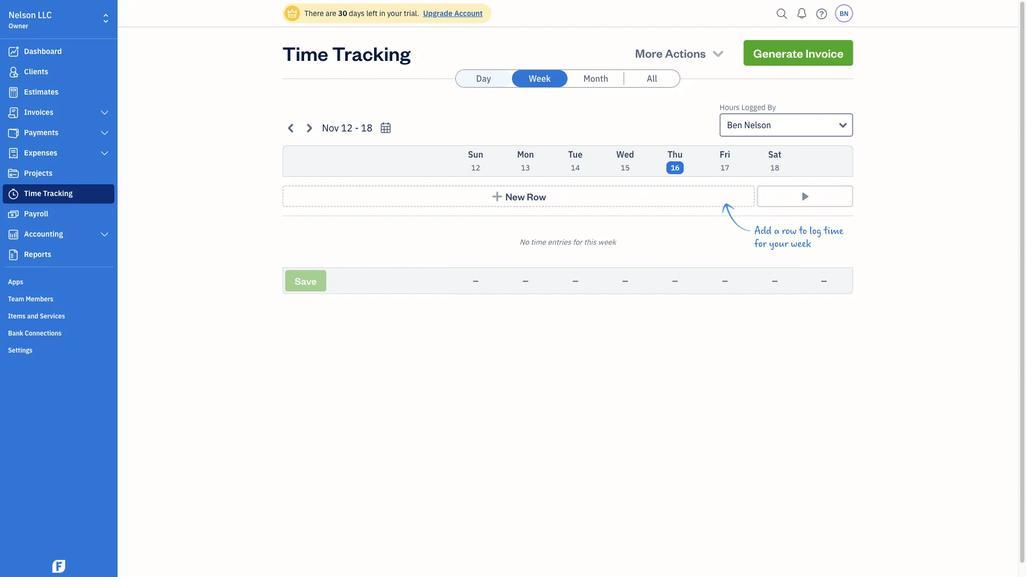 Task type: describe. For each thing, give the bounding box(es) containing it.
mon
[[517, 149, 534, 160]]

chevron large down image
[[100, 108, 110, 117]]

payments
[[24, 127, 59, 137]]

week
[[529, 73, 551, 84]]

new row
[[505, 190, 546, 203]]

there
[[304, 8, 324, 18]]

dashboard link
[[3, 42, 114, 61]]

hours logged by
[[720, 102, 776, 112]]

search image
[[774, 6, 791, 22]]

items and services
[[8, 312, 65, 320]]

reports link
[[3, 245, 114, 265]]

0 horizontal spatial time
[[531, 237, 546, 247]]

start timer image
[[799, 191, 811, 202]]

row
[[782, 225, 797, 237]]

are
[[326, 8, 336, 18]]

main element
[[0, 0, 144, 577]]

project image
[[7, 168, 20, 179]]

6 — from the left
[[722, 276, 728, 286]]

15
[[621, 163, 630, 173]]

week link
[[512, 70, 568, 87]]

and
[[27, 312, 38, 320]]

bank connections link
[[3, 324, 114, 340]]

generate invoice button
[[744, 40, 853, 66]]

7 — from the left
[[772, 276, 778, 286]]

chevron large down image for expenses
[[100, 149, 110, 158]]

estimate image
[[7, 87, 20, 98]]

sun
[[468, 149, 483, 160]]

notifications image
[[793, 3, 811, 24]]

projects link
[[3, 164, 114, 183]]

dashboard
[[24, 46, 62, 56]]

0 horizontal spatial week
[[598, 237, 616, 247]]

0 horizontal spatial 18
[[361, 121, 373, 134]]

go to help image
[[813, 6, 830, 22]]

this
[[584, 237, 596, 247]]

row
[[527, 190, 546, 203]]

generate
[[753, 45, 803, 60]]

tracking inside the main element
[[43, 188, 73, 198]]

sun 12
[[468, 149, 483, 173]]

nov
[[322, 121, 339, 134]]

freshbooks image
[[50, 560, 67, 573]]

16
[[671, 163, 680, 173]]

time inside the main element
[[24, 188, 41, 198]]

clients
[[24, 67, 48, 76]]

services
[[40, 312, 65, 320]]

team members
[[8, 294, 53, 303]]

clients link
[[3, 63, 114, 82]]

more actions button
[[626, 40, 735, 66]]

settings
[[8, 346, 33, 354]]

invoices
[[24, 107, 53, 117]]

nov 12 - 18
[[322, 121, 373, 134]]

invoice
[[806, 45, 844, 60]]

new
[[505, 190, 525, 203]]

month
[[584, 73, 608, 84]]

chevron large down image for accounting
[[100, 230, 110, 239]]

projects
[[24, 168, 53, 178]]

owner
[[9, 21, 28, 30]]

30
[[338, 8, 347, 18]]

sat
[[768, 149, 782, 160]]

money image
[[7, 209, 20, 220]]

bn button
[[835, 4, 853, 22]]

nelson inside nelson llc owner
[[9, 9, 36, 21]]

1 horizontal spatial time
[[282, 40, 328, 65]]

no
[[520, 237, 529, 247]]

hours
[[720, 102, 740, 112]]

no time entries for this week
[[520, 237, 616, 247]]

ben
[[727, 119, 742, 131]]

trial.
[[404, 8, 419, 18]]

plus image
[[491, 191, 503, 202]]

accounting link
[[3, 225, 114, 244]]

17
[[721, 163, 730, 173]]

for inside add a row to log time for your week
[[755, 238, 767, 250]]

bank connections
[[8, 329, 62, 337]]

payroll link
[[3, 205, 114, 224]]

invoice image
[[7, 107, 20, 118]]

tue 14
[[568, 149, 583, 173]]

chevron large down image for payments
[[100, 129, 110, 137]]

wed 15
[[616, 149, 634, 173]]

account
[[454, 8, 483, 18]]

estimates link
[[3, 83, 114, 102]]

14
[[571, 163, 580, 173]]

dashboard image
[[7, 46, 20, 57]]

4 — from the left
[[622, 276, 628, 286]]

team members link
[[3, 290, 114, 306]]

accounting
[[24, 229, 63, 239]]

day
[[476, 73, 491, 84]]

12 for nov
[[341, 121, 353, 134]]

expense image
[[7, 148, 20, 159]]

nelson llc owner
[[9, 9, 52, 30]]

connections
[[25, 329, 62, 337]]

next week image
[[303, 122, 315, 134]]

chart image
[[7, 229, 20, 240]]



Task type: locate. For each thing, give the bounding box(es) containing it.
1 chevron large down image from the top
[[100, 129, 110, 137]]

nelson inside dropdown button
[[744, 119, 771, 131]]

upgrade
[[423, 8, 453, 18]]

new row button
[[282, 185, 755, 207]]

time inside add a row to log time for your week
[[824, 225, 844, 237]]

0 horizontal spatial time tracking
[[24, 188, 73, 198]]

day link
[[456, 70, 511, 87]]

1 horizontal spatial 12
[[471, 163, 480, 173]]

3 — from the left
[[573, 276, 578, 286]]

nelson up owner
[[9, 9, 36, 21]]

2 chevron large down image from the top
[[100, 149, 110, 158]]

1 vertical spatial time
[[24, 188, 41, 198]]

1 vertical spatial your
[[769, 238, 788, 250]]

time tracking down "30"
[[282, 40, 410, 65]]

settings link
[[3, 342, 114, 358]]

month link
[[568, 70, 624, 87]]

2 — from the left
[[523, 276, 529, 286]]

chevron large down image inside accounting link
[[100, 230, 110, 239]]

tue
[[568, 149, 583, 160]]

your inside add a row to log time for your week
[[769, 238, 788, 250]]

0 horizontal spatial nelson
[[9, 9, 36, 21]]

crown image
[[287, 8, 298, 19]]

1 horizontal spatial for
[[755, 238, 767, 250]]

thu 16
[[668, 149, 683, 173]]

12
[[341, 121, 353, 134], [471, 163, 480, 173]]

mon 13
[[517, 149, 534, 173]]

add a row to log time for your week
[[755, 225, 844, 250]]

estimates
[[24, 87, 59, 97]]

add
[[755, 225, 772, 237]]

fri 17
[[720, 149, 730, 173]]

2 vertical spatial chevron large down image
[[100, 230, 110, 239]]

time tracking
[[282, 40, 410, 65], [24, 188, 73, 198]]

apps link
[[3, 273, 114, 289]]

1 vertical spatial nelson
[[744, 119, 771, 131]]

bn
[[840, 9, 849, 18]]

for left this
[[573, 237, 582, 247]]

items and services link
[[3, 307, 114, 323]]

0 vertical spatial time tracking
[[282, 40, 410, 65]]

18
[[361, 121, 373, 134], [770, 163, 779, 173]]

1 horizontal spatial time
[[824, 225, 844, 237]]

by
[[768, 102, 776, 112]]

payroll
[[24, 209, 48, 219]]

18 down sat
[[770, 163, 779, 173]]

more
[[635, 45, 663, 60]]

your right in
[[387, 8, 402, 18]]

payments link
[[3, 123, 114, 143]]

18 inside "sat 18"
[[770, 163, 779, 173]]

time right no
[[531, 237, 546, 247]]

payment image
[[7, 128, 20, 138]]

ben nelson
[[727, 119, 771, 131]]

time tracking down projects link
[[24, 188, 73, 198]]

0 horizontal spatial time
[[24, 188, 41, 198]]

client image
[[7, 67, 20, 77]]

time tracking inside time tracking link
[[24, 188, 73, 198]]

ben nelson button
[[720, 113, 853, 137]]

members
[[26, 294, 53, 303]]

log
[[810, 225, 822, 237]]

1 vertical spatial 18
[[770, 163, 779, 173]]

sat 18
[[768, 149, 782, 173]]

all link
[[624, 70, 680, 87]]

-
[[355, 121, 359, 134]]

time right timer icon
[[24, 188, 41, 198]]

time
[[282, 40, 328, 65], [24, 188, 41, 198]]

upgrade account link
[[421, 8, 483, 18]]

for down add
[[755, 238, 767, 250]]

8 — from the left
[[821, 276, 827, 286]]

1 horizontal spatial tracking
[[332, 40, 410, 65]]

nelson
[[9, 9, 36, 21], [744, 119, 771, 131]]

time right log
[[824, 225, 844, 237]]

12 left '-'
[[341, 121, 353, 134]]

0 vertical spatial chevron large down image
[[100, 129, 110, 137]]

apps
[[8, 277, 23, 286]]

there are 30 days left in your trial. upgrade account
[[304, 8, 483, 18]]

team
[[8, 294, 24, 303]]

0 vertical spatial nelson
[[9, 9, 36, 21]]

0 horizontal spatial 12
[[341, 121, 353, 134]]

week right this
[[598, 237, 616, 247]]

previous week image
[[285, 122, 297, 134]]

reports
[[24, 249, 51, 259]]

entries
[[548, 237, 571, 247]]

your down a
[[769, 238, 788, 250]]

tracking down projects link
[[43, 188, 73, 198]]

1 vertical spatial time tracking
[[24, 188, 73, 198]]

1 horizontal spatial week
[[791, 238, 811, 250]]

llc
[[38, 9, 52, 21]]

time down there
[[282, 40, 328, 65]]

wed
[[616, 149, 634, 160]]

bank
[[8, 329, 23, 337]]

days
[[349, 8, 365, 18]]

week down 'to'
[[791, 238, 811, 250]]

in
[[379, 8, 385, 18]]

0 vertical spatial your
[[387, 8, 402, 18]]

actions
[[665, 45, 706, 60]]

5 — from the left
[[672, 276, 678, 286]]

expenses link
[[3, 144, 114, 163]]

fri
[[720, 149, 730, 160]]

12 inside sun 12
[[471, 163, 480, 173]]

report image
[[7, 250, 20, 260]]

chevron large down image
[[100, 129, 110, 137], [100, 149, 110, 158], [100, 230, 110, 239]]

12 for sun
[[471, 163, 480, 173]]

for
[[573, 237, 582, 247], [755, 238, 767, 250]]

12 down 'sun'
[[471, 163, 480, 173]]

time
[[824, 225, 844, 237], [531, 237, 546, 247]]

logged
[[742, 102, 766, 112]]

0 horizontal spatial tracking
[[43, 188, 73, 198]]

timer image
[[7, 189, 20, 199]]

week inside add a row to log time for your week
[[791, 238, 811, 250]]

3 chevron large down image from the top
[[100, 230, 110, 239]]

left
[[366, 8, 378, 18]]

choose a date image
[[380, 122, 392, 134]]

1 vertical spatial 12
[[471, 163, 480, 173]]

thu
[[668, 149, 683, 160]]

to
[[799, 225, 807, 237]]

1 vertical spatial tracking
[[43, 188, 73, 198]]

items
[[8, 312, 26, 320]]

all
[[647, 73, 657, 84]]

tracking down left
[[332, 40, 410, 65]]

your
[[387, 8, 402, 18], [769, 238, 788, 250]]

0 vertical spatial 18
[[361, 121, 373, 134]]

0 vertical spatial tracking
[[332, 40, 410, 65]]

0 vertical spatial 12
[[341, 121, 353, 134]]

1 — from the left
[[473, 276, 479, 286]]

1 horizontal spatial 18
[[770, 163, 779, 173]]

nelson down logged
[[744, 119, 771, 131]]

1 horizontal spatial your
[[769, 238, 788, 250]]

0 horizontal spatial your
[[387, 8, 402, 18]]

1 horizontal spatial time tracking
[[282, 40, 410, 65]]

0 horizontal spatial for
[[573, 237, 582, 247]]

0 vertical spatial time
[[282, 40, 328, 65]]

1 vertical spatial chevron large down image
[[100, 149, 110, 158]]

chevrondown image
[[711, 45, 726, 60]]

a
[[774, 225, 779, 237]]

generate invoice
[[753, 45, 844, 60]]

1 horizontal spatial nelson
[[744, 119, 771, 131]]

more actions
[[635, 45, 706, 60]]

18 right '-'
[[361, 121, 373, 134]]

chevron large down image inside the expenses link
[[100, 149, 110, 158]]



Task type: vqa. For each thing, say whether or not it's contained in the screenshot.
Match bank transactions to keep your books squeaky clean.
no



